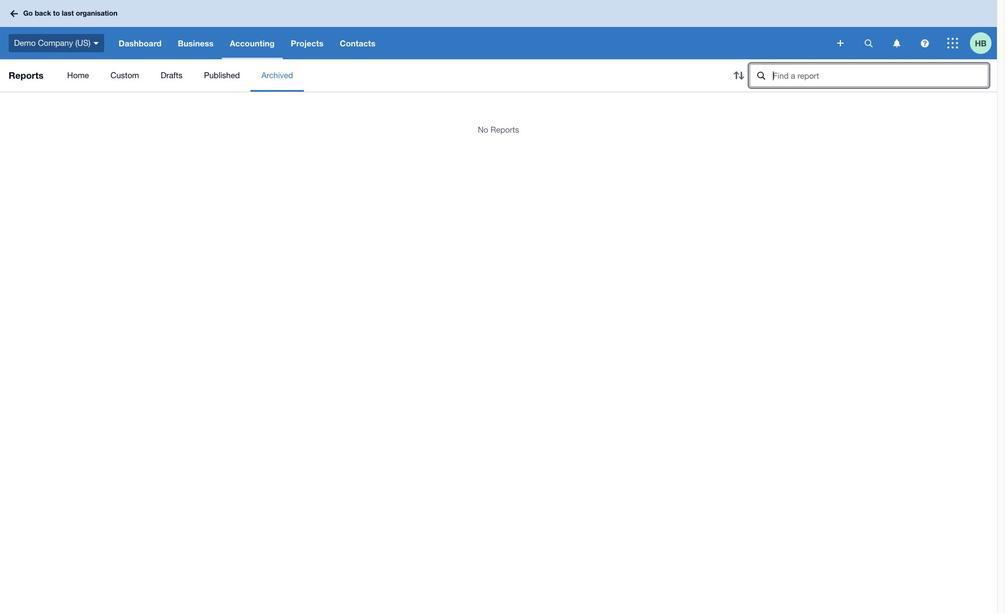 Task type: locate. For each thing, give the bounding box(es) containing it.
reports
[[9, 70, 43, 81], [491, 125, 519, 134]]

None field
[[750, 64, 988, 87]]

business button
[[170, 27, 222, 59]]

hb
[[975, 38, 987, 48]]

menu
[[56, 59, 720, 92]]

reports right "no"
[[491, 125, 519, 134]]

projects button
[[283, 27, 332, 59]]

last
[[62, 9, 74, 17]]

svg image
[[10, 10, 18, 17], [947, 38, 958, 49], [893, 39, 900, 47], [921, 39, 929, 47], [93, 42, 99, 45]]

archived
[[261, 71, 293, 80]]

contacts
[[340, 38, 376, 48]]

svg image
[[865, 39, 873, 47], [837, 40, 844, 46]]

svg image inside demo company (us) 'popup button'
[[93, 42, 99, 45]]

banner containing hb
[[0, 0, 997, 59]]

0 vertical spatial reports
[[9, 70, 43, 81]]

navigation
[[111, 27, 830, 59]]

back
[[35, 9, 51, 17]]

reports down demo
[[9, 70, 43, 81]]

accounting
[[230, 38, 275, 48]]

demo
[[14, 38, 36, 47]]

0 horizontal spatial reports
[[9, 70, 43, 81]]

1 horizontal spatial reports
[[491, 125, 519, 134]]

1 horizontal spatial svg image
[[865, 39, 873, 47]]

navigation containing dashboard
[[111, 27, 830, 59]]

business
[[178, 38, 214, 48]]

banner
[[0, 0, 997, 59]]

drafts
[[161, 71, 182, 80]]

custom
[[111, 71, 139, 80]]

svg image inside the go back to last organisation link
[[10, 10, 18, 17]]

1 vertical spatial reports
[[491, 125, 519, 134]]

hb button
[[970, 27, 997, 59]]

projects
[[291, 38, 324, 48]]

home link
[[56, 59, 100, 92]]

menu containing home
[[56, 59, 720, 92]]

go back to last organisation
[[23, 9, 117, 17]]



Task type: vqa. For each thing, say whether or not it's contained in the screenshot.
Accounts to include
no



Task type: describe. For each thing, give the bounding box(es) containing it.
(us)
[[75, 38, 91, 47]]

go
[[23, 9, 33, 17]]

demo company (us)
[[14, 38, 91, 47]]

archived link
[[251, 59, 304, 92]]

Find a report text field
[[772, 65, 988, 86]]

custom link
[[100, 59, 150, 92]]

go back to last organisation link
[[6, 4, 124, 23]]

contacts button
[[332, 27, 384, 59]]

sort reports image
[[728, 65, 750, 86]]

published
[[204, 71, 240, 80]]

home
[[67, 71, 89, 80]]

published link
[[193, 59, 251, 92]]

0 horizontal spatial svg image
[[837, 40, 844, 46]]

to
[[53, 9, 60, 17]]

accounting button
[[222, 27, 283, 59]]

dashboard
[[119, 38, 162, 48]]

demo company (us) button
[[0, 27, 111, 59]]

company
[[38, 38, 73, 47]]

organisation
[[76, 9, 117, 17]]

dashboard link
[[111, 27, 170, 59]]

no reports
[[478, 125, 519, 134]]

drafts link
[[150, 59, 193, 92]]

no
[[478, 125, 488, 134]]



